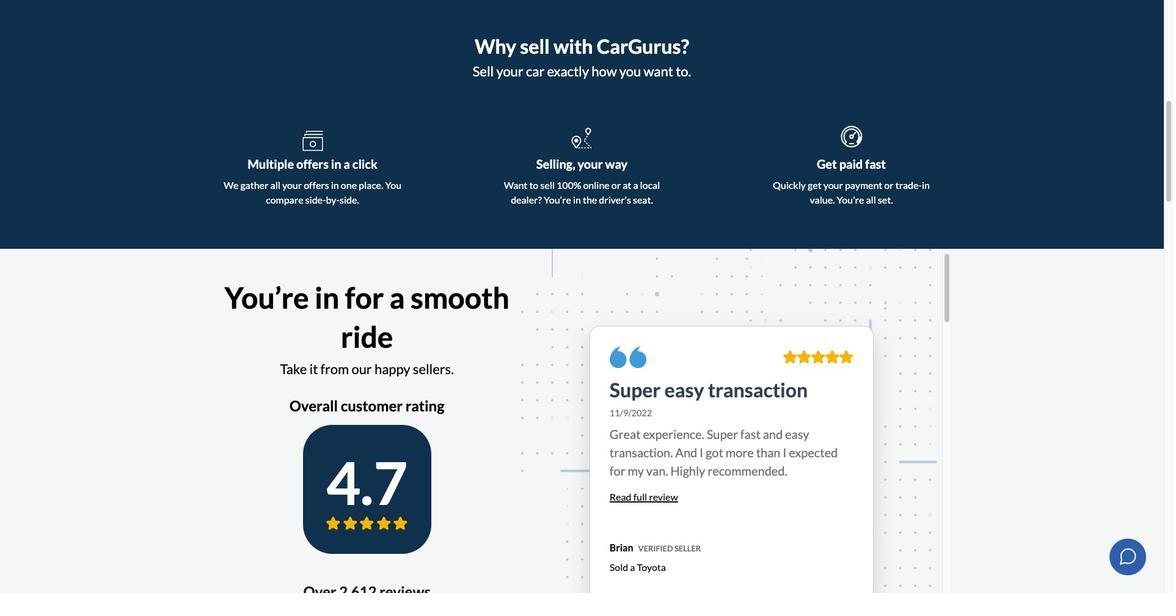 Task type: vqa. For each thing, say whether or not it's contained in the screenshot.
the middle the "You're"
yes



Task type: locate. For each thing, give the bounding box(es) containing it.
to.
[[676, 63, 692, 79]]

or
[[612, 179, 621, 191], [885, 179, 894, 191]]

sell
[[473, 63, 494, 79]]

get
[[817, 156, 837, 171]]

all up compare
[[271, 179, 281, 191]]

in
[[331, 156, 342, 171], [331, 179, 339, 191], [922, 179, 930, 191], [573, 194, 581, 205], [315, 280, 340, 315]]

3 4.7 stars image from the left
[[377, 517, 391, 530]]

0 horizontal spatial easy
[[665, 378, 705, 402]]

0 vertical spatial offers
[[297, 156, 329, 171]]

1 horizontal spatial i
[[783, 445, 787, 460]]

1 horizontal spatial easy
[[786, 427, 810, 441]]

a up ride
[[390, 280, 405, 315]]

set.
[[878, 194, 894, 205]]

full
[[634, 491, 648, 502]]

cargurus?
[[597, 34, 690, 58]]

0 horizontal spatial 5.0 stars image
[[798, 351, 812, 364]]

local
[[640, 179, 660, 191]]

a right at
[[634, 179, 639, 191]]

super up '11/9/2022'
[[610, 378, 661, 402]]

2 5.0 stars image from the left
[[812, 351, 826, 364]]

0 horizontal spatial 4.7 stars image
[[360, 517, 374, 530]]

and
[[763, 427, 783, 441]]

open chat window image
[[1119, 547, 1139, 566]]

driver's
[[599, 194, 632, 205]]

100%
[[557, 179, 582, 191]]

i
[[700, 445, 704, 460], [783, 445, 787, 460]]

0 vertical spatial fast
[[866, 156, 887, 171]]

3 5.0 stars image from the left
[[826, 351, 840, 364]]

want
[[644, 63, 674, 79]]

or left at
[[612, 179, 621, 191]]

1 horizontal spatial 4.7 stars image
[[343, 517, 357, 530]]

1 4.7 stars image from the left
[[327, 517, 341, 530]]

for left my at the right of page
[[610, 463, 626, 478]]

by-
[[326, 194, 340, 205]]

at
[[623, 179, 632, 191]]

read full review link
[[610, 491, 678, 502]]

1 vertical spatial all
[[867, 194, 877, 205]]

sell inside why sell with cargurus? sell your car exactly how you want to.
[[520, 34, 550, 58]]

0 vertical spatial easy
[[665, 378, 705, 402]]

0 horizontal spatial super
[[610, 378, 661, 402]]

brian verified seller
[[610, 542, 701, 553]]

2 or from the left
[[885, 179, 894, 191]]

sell right 'to'
[[541, 179, 555, 191]]

0 horizontal spatial i
[[700, 445, 704, 460]]

offers up we gather all your offers in one place. you compare side-by-side.
[[297, 156, 329, 171]]

super easy transaction
[[610, 378, 808, 402]]

for inside great experience. super fast and easy transaction. and i got more than i expected for my van. highly recommended.
[[610, 463, 626, 478]]

a inside you're in for a smooth ride
[[390, 280, 405, 315]]

2 horizontal spatial 4.7 stars image
[[377, 517, 391, 530]]

easy
[[665, 378, 705, 402], [786, 427, 810, 441]]

got
[[706, 445, 724, 460]]

all left 'set.'
[[867, 194, 877, 205]]

online
[[584, 179, 610, 191]]

a left click
[[344, 156, 350, 171]]

i left got
[[700, 445, 704, 460]]

it
[[310, 361, 318, 377]]

for up ride
[[345, 280, 384, 315]]

4.7 stars image
[[327, 517, 341, 530], [343, 517, 357, 530], [377, 517, 391, 530]]

super
[[610, 378, 661, 402], [707, 427, 739, 441]]

want to sell 100% online or at a local dealer? you're in the driver's seat.
[[504, 179, 660, 205]]

1 horizontal spatial super
[[707, 427, 739, 441]]

1 vertical spatial easy
[[786, 427, 810, 441]]

you're
[[544, 194, 572, 205], [837, 194, 865, 205], [225, 280, 309, 315]]

read full review
[[610, 491, 678, 502]]

0 vertical spatial sell
[[520, 34, 550, 58]]

for
[[345, 280, 384, 315], [610, 463, 626, 478]]

great
[[610, 427, 641, 441]]

selling,
[[537, 156, 576, 171]]

to
[[530, 179, 539, 191]]

all
[[271, 179, 281, 191], [867, 194, 877, 205]]

or inside quickly get your payment or trade-in value. you're all set.
[[885, 179, 894, 191]]

sell
[[520, 34, 550, 58], [541, 179, 555, 191]]

1 horizontal spatial all
[[867, 194, 877, 205]]

1 horizontal spatial 4.7 stars image
[[394, 517, 408, 530]]

your inside we gather all your offers in one place. you compare side-by-side.
[[282, 179, 302, 191]]

a inside want to sell 100% online or at a local dealer? you're in the driver's seat.
[[634, 179, 639, 191]]

and
[[676, 445, 698, 460]]

super up got
[[707, 427, 739, 441]]

brian
[[610, 542, 634, 553]]

2 4.7 stars image from the left
[[394, 517, 408, 530]]

overall customer rating
[[290, 397, 445, 415]]

1 or from the left
[[612, 179, 621, 191]]

you're inside quickly get your payment or trade-in value. you're all set.
[[837, 194, 865, 205]]

my
[[628, 463, 644, 478]]

1 horizontal spatial or
[[885, 179, 894, 191]]

quickly
[[773, 179, 806, 191]]

0 horizontal spatial 4.7 stars image
[[327, 517, 341, 530]]

offers up side-
[[304, 179, 329, 191]]

or up 'set.'
[[885, 179, 894, 191]]

our
[[352, 361, 372, 377]]

0 horizontal spatial all
[[271, 179, 281, 191]]

5.0 stars image
[[798, 351, 812, 364], [840, 351, 854, 364]]

1 vertical spatial fast
[[741, 427, 761, 441]]

0 vertical spatial for
[[345, 280, 384, 315]]

0 horizontal spatial or
[[612, 179, 621, 191]]

1 horizontal spatial 5.0 stars image
[[840, 351, 854, 364]]

your up the "value."
[[824, 179, 844, 191]]

1 5.0 stars image from the left
[[798, 351, 812, 364]]

your up online
[[578, 156, 603, 171]]

sellers.
[[413, 361, 454, 377]]

0 horizontal spatial fast
[[741, 427, 761, 441]]

2 horizontal spatial you're
[[837, 194, 865, 205]]

easy up experience. on the right of the page
[[665, 378, 705, 402]]

1 vertical spatial offers
[[304, 179, 329, 191]]

your inside why sell with cargurus? sell your car exactly how you want to.
[[497, 63, 524, 79]]

fast up the more at the bottom
[[741, 427, 761, 441]]

1 vertical spatial for
[[610, 463, 626, 478]]

0 horizontal spatial you're
[[225, 280, 309, 315]]

take
[[280, 361, 307, 377]]

trade-
[[896, 179, 923, 191]]

0 vertical spatial all
[[271, 179, 281, 191]]

fast up payment
[[866, 156, 887, 171]]

car
[[526, 63, 545, 79]]

0 vertical spatial super
[[610, 378, 661, 402]]

you're inside you're in for a smooth ride
[[225, 280, 309, 315]]

5.0 stars image
[[783, 351, 798, 364], [812, 351, 826, 364], [826, 351, 840, 364]]

1 vertical spatial sell
[[541, 179, 555, 191]]

4.7 stars image
[[360, 517, 374, 530], [394, 517, 408, 530]]

your left car
[[497, 63, 524, 79]]

recommended.
[[708, 463, 788, 478]]

i right than
[[783, 445, 787, 460]]

1 vertical spatial super
[[707, 427, 739, 441]]

click
[[353, 156, 378, 171]]

easy right and
[[786, 427, 810, 441]]

sold a toyota
[[610, 561, 666, 573]]

your
[[497, 63, 524, 79], [578, 156, 603, 171], [282, 179, 302, 191], [824, 179, 844, 191]]

get
[[808, 179, 822, 191]]

or inside want to sell 100% online or at a local dealer? you're in the driver's seat.
[[612, 179, 621, 191]]

we
[[224, 179, 239, 191]]

offers
[[297, 156, 329, 171], [304, 179, 329, 191]]

a
[[344, 156, 350, 171], [634, 179, 639, 191], [390, 280, 405, 315], [631, 561, 635, 573]]

1 horizontal spatial you're
[[544, 194, 572, 205]]

you
[[385, 179, 402, 191]]

2 i from the left
[[783, 445, 787, 460]]

sell up car
[[520, 34, 550, 58]]

fast
[[866, 156, 887, 171], [741, 427, 761, 441]]

compare
[[266, 194, 304, 205]]

0 horizontal spatial for
[[345, 280, 384, 315]]

transaction.
[[610, 445, 673, 460]]

your up compare
[[282, 179, 302, 191]]

1 horizontal spatial for
[[610, 463, 626, 478]]



Task type: describe. For each thing, give the bounding box(es) containing it.
the
[[583, 194, 597, 205]]

11/9/2022
[[610, 408, 652, 418]]

sell inside want to sell 100% online or at a local dealer? you're in the driver's seat.
[[541, 179, 555, 191]]

expected
[[789, 445, 838, 460]]

you're in for a smooth ride
[[225, 280, 510, 354]]

from
[[321, 361, 349, 377]]

for inside you're in for a smooth ride
[[345, 280, 384, 315]]

seat.
[[633, 194, 653, 205]]

highly
[[671, 463, 706, 478]]

selling, your way
[[537, 156, 628, 171]]

verified
[[639, 543, 673, 553]]

you
[[620, 63, 641, 79]]

you're inside want to sell 100% online or at a local dealer? you're in the driver's seat.
[[544, 194, 572, 205]]

side.
[[340, 194, 359, 205]]

overall
[[290, 397, 338, 415]]

rating
[[406, 397, 445, 415]]

side-
[[305, 194, 326, 205]]

more
[[726, 445, 754, 460]]

1 4.7 stars image from the left
[[360, 517, 374, 530]]

place.
[[359, 179, 384, 191]]

sold
[[610, 561, 629, 573]]

multiple
[[248, 156, 294, 171]]

all inside we gather all your offers in one place. you compare side-by-side.
[[271, 179, 281, 191]]

your inside quickly get your payment or trade-in value. you're all set.
[[824, 179, 844, 191]]

how
[[592, 63, 617, 79]]

get paid fast
[[817, 156, 887, 171]]

easy inside great experience. super fast and easy transaction. and i got more than i expected for my van. highly recommended.
[[786, 427, 810, 441]]

smooth
[[411, 280, 510, 315]]

experience.
[[643, 427, 705, 441]]

quote image
[[610, 346, 647, 369]]

why
[[475, 34, 517, 58]]

in inside want to sell 100% online or at a local dealer? you're in the driver's seat.
[[573, 194, 581, 205]]

in inside quickly get your payment or trade-in value. you're all set.
[[922, 179, 930, 191]]

in inside you're in for a smooth ride
[[315, 280, 340, 315]]

take it from our happy sellers.
[[280, 361, 454, 377]]

than
[[757, 445, 781, 460]]

paid
[[840, 156, 863, 171]]

dealer?
[[511, 194, 542, 205]]

why sell with cargurus? sell your car exactly how you want to.
[[473, 34, 692, 79]]

customer
[[341, 397, 403, 415]]

payment
[[846, 179, 883, 191]]

fast inside great experience. super fast and easy transaction. and i got more than i expected for my van. highly recommended.
[[741, 427, 761, 441]]

gather
[[241, 179, 269, 191]]

2 4.7 stars image from the left
[[343, 517, 357, 530]]

happy
[[375, 361, 411, 377]]

1 5.0 stars image from the left
[[783, 351, 798, 364]]

ride
[[341, 319, 393, 354]]

value.
[[810, 194, 835, 205]]

read
[[610, 491, 632, 502]]

van.
[[647, 463, 669, 478]]

great experience. super fast and easy transaction. and i got more than i expected for my van. highly recommended.
[[610, 427, 838, 478]]

toyota
[[637, 561, 666, 573]]

in inside we gather all your offers in one place. you compare side-by-side.
[[331, 179, 339, 191]]

review
[[649, 491, 678, 502]]

with
[[554, 34, 593, 58]]

a right sold
[[631, 561, 635, 573]]

all inside quickly get your payment or trade-in value. you're all set.
[[867, 194, 877, 205]]

super inside great experience. super fast and easy transaction. and i got more than i expected for my van. highly recommended.
[[707, 427, 739, 441]]

1 horizontal spatial fast
[[866, 156, 887, 171]]

way
[[606, 156, 628, 171]]

offers inside we gather all your offers in one place. you compare side-by-side.
[[304, 179, 329, 191]]

seller
[[675, 543, 701, 553]]

quickly get your payment or trade-in value. you're all set.
[[773, 179, 930, 205]]

multiple offers in a click
[[248, 156, 378, 171]]

1 i from the left
[[700, 445, 704, 460]]

one
[[341, 179, 357, 191]]

4.7
[[327, 447, 408, 518]]

exactly
[[547, 63, 589, 79]]

2 5.0 stars image from the left
[[840, 351, 854, 364]]

transaction
[[708, 378, 808, 402]]

we gather all your offers in one place. you compare side-by-side.
[[224, 179, 402, 205]]

want
[[504, 179, 528, 191]]



